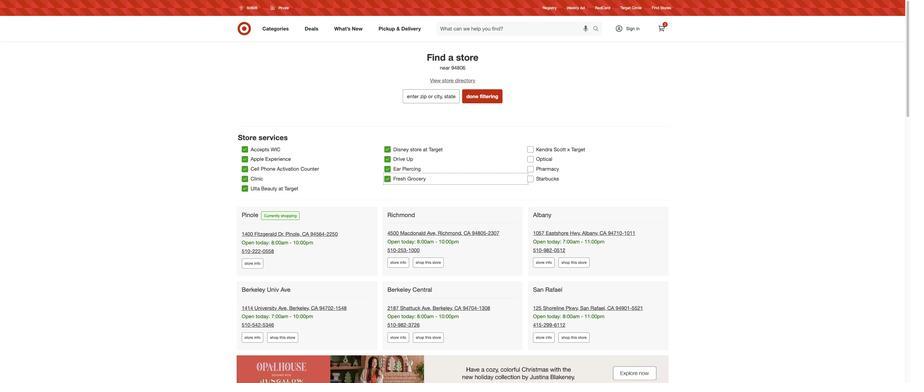 Task type: locate. For each thing, give the bounding box(es) containing it.
sign in link
[[610, 22, 650, 36]]

experience
[[266, 156, 291, 162]]

125 shoreline pkwy, san rafael, ca 94901-5521 open today: 8:00am - 11:00pm 415-299-6112
[[534, 305, 644, 328]]

6112
[[555, 322, 566, 328]]

shop this store for berkeley central
[[416, 335, 441, 340]]

today: inside 1057 eastshore hwy, albany, ca 94710-1011 open today: 7:00am - 11:00pm 510-982-0512
[[548, 238, 562, 245]]

shop this store
[[416, 260, 441, 265], [562, 260, 587, 265], [270, 335, 296, 340], [416, 335, 441, 340], [562, 335, 587, 340]]

ca inside 1057 eastshore hwy, albany, ca 94710-1011 open today: 7:00am - 11:00pm 510-982-0512
[[600, 230, 607, 236]]

open inside 125 shoreline pkwy, san rafael, ca 94901-5521 open today: 8:00am - 11:00pm 415-299-6112
[[534, 313, 546, 320]]

1 vertical spatial 7:00am
[[272, 313, 289, 320]]

shop this store button down 5346
[[267, 333, 298, 343]]

ave, for berkeley univ ave
[[279, 305, 288, 311]]

8:00am for berkeley central
[[417, 313, 434, 320]]

1 vertical spatial find
[[427, 52, 446, 63]]

ave, inside "4500 macdonald ave, richmond, ca 94805-2307 open today: 8:00am - 10:00pm 510-253-1000"
[[427, 230, 437, 236]]

- for albany
[[582, 238, 584, 245]]

ca left '94704-'
[[455, 305, 462, 311]]

today: down eastshore
[[548, 238, 562, 245]]

store info link for albany
[[534, 258, 555, 268]]

done
[[467, 93, 479, 99]]

ave, inside 1414 university ave, berkeley, ca 94702-1548 open today: 7:00am - 10:00pm 510-542-5346
[[279, 305, 288, 311]]

- inside 2187 shattuck ave, berkeley, ca 94704-1308 open today: 8:00am - 10:00pm 510-982-3726
[[436, 313, 438, 320]]

1 horizontal spatial san
[[581, 305, 590, 311]]

pharmacy
[[537, 166, 560, 172]]

find for a
[[427, 52, 446, 63]]

registry
[[543, 6, 557, 10]]

0 vertical spatial 94806
[[247, 5, 258, 10]]

this down 1414 university ave, berkeley, ca 94702-1548 open today: 7:00am - 10:00pm 510-542-5346
[[280, 335, 286, 340]]

today: inside 1414 university ave, berkeley, ca 94702-1548 open today: 7:00am - 10:00pm 510-542-5346
[[256, 313, 270, 320]]

0 horizontal spatial san
[[534, 286, 544, 293]]

1057 eastshore hwy, albany, ca 94710-1011 link
[[534, 230, 636, 236]]

0 horizontal spatial 7:00am
[[272, 313, 289, 320]]

activation
[[277, 166, 299, 172]]

510- down 2187
[[388, 322, 398, 328]]

0 vertical spatial at
[[423, 146, 428, 152]]

8:00am
[[417, 238, 434, 245], [272, 239, 289, 246], [417, 313, 434, 320], [563, 313, 580, 320]]

ca right albany, at right
[[600, 230, 607, 236]]

info down 222-
[[254, 261, 261, 266]]

7:00am up 5346
[[272, 313, 289, 320]]

pinole inside dropdown button
[[279, 5, 289, 10]]

shop down the 0512 in the right of the page
[[562, 260, 570, 265]]

search
[[591, 26, 606, 32]]

ca for pinole
[[302, 231, 309, 237]]

10:00pm for berkeley central
[[439, 313, 459, 320]]

find up near at the top
[[427, 52, 446, 63]]

this down "4500 macdonald ave, richmond, ca 94805-2307 open today: 8:00am - 10:00pm 510-253-1000"
[[426, 260, 432, 265]]

5521
[[632, 305, 644, 311]]

94806
[[247, 5, 258, 10], [452, 65, 466, 71]]

at right disney
[[423, 146, 428, 152]]

- inside 1400 fitzgerald dr, pinole, ca 94564-2250 open today: 8:00am - 10:00pm 510-222-0558
[[290, 239, 292, 246]]

7:00am down the hwy,
[[563, 238, 580, 245]]

san left rafael
[[534, 286, 544, 293]]

store info link down 299-
[[534, 333, 555, 343]]

2 berkeley from the left
[[388, 286, 411, 293]]

ca inside 125 shoreline pkwy, san rafael, ca 94901-5521 open today: 8:00am - 11:00pm 415-299-6112
[[608, 305, 615, 311]]

shop for berkeley central
[[416, 335, 425, 340]]

open down 4500
[[388, 238, 400, 245]]

Pharmacy checkbox
[[528, 166, 534, 172]]

shop this store button
[[413, 258, 444, 268], [559, 258, 590, 268], [267, 333, 298, 343], [413, 333, 444, 343], [559, 333, 590, 343]]

today: inside 2187 shattuck ave, berkeley, ca 94704-1308 open today: 8:00am - 10:00pm 510-982-3726
[[402, 313, 416, 320]]

info down 510-982-3726 link
[[400, 335, 407, 340]]

weekly ad
[[567, 6, 585, 10]]

eastshore
[[546, 230, 569, 236]]

1057
[[534, 230, 545, 236]]

510- inside 1057 eastshore hwy, albany, ca 94710-1011 open today: 7:00am - 11:00pm 510-982-0512
[[534, 247, 544, 253]]

1400 fitzgerald dr, pinole, ca 94564-2250 link
[[242, 231, 338, 237]]

store info down 222-
[[245, 261, 261, 266]]

albany
[[534, 211, 552, 218]]

982- for berkeley central
[[398, 322, 409, 328]]

shop down 5346
[[270, 335, 279, 340]]

510- down 1400
[[242, 248, 252, 254]]

info for richmond
[[400, 260, 407, 265]]

10:00pm inside 2187 shattuck ave, berkeley, ca 94704-1308 open today: 8:00am - 10:00pm 510-982-3726
[[439, 313, 459, 320]]

store info link
[[388, 258, 409, 268], [534, 258, 555, 268], [242, 259, 264, 269], [242, 333, 264, 343], [388, 333, 409, 343], [534, 333, 555, 343]]

510- inside 1400 fitzgerald dr, pinole, ca 94564-2250 open today: 8:00am - 10:00pm 510-222-0558
[[242, 248, 252, 254]]

open inside "4500 macdonald ave, richmond, ca 94805-2307 open today: 8:00am - 10:00pm 510-253-1000"
[[388, 238, 400, 245]]

today: down university
[[256, 313, 270, 320]]

info for pinole
[[254, 261, 261, 266]]

wic
[[271, 146, 281, 152]]

8:00am up 1000
[[417, 238, 434, 245]]

510- down the 1057
[[534, 247, 544, 253]]

1011
[[625, 230, 636, 236]]

1 vertical spatial pinole
[[242, 211, 259, 218]]

4500
[[388, 230, 399, 236]]

1 horizontal spatial 94806
[[452, 65, 466, 71]]

today: down macdonald
[[402, 238, 416, 245]]

510- for pinole
[[242, 248, 252, 254]]

1 horizontal spatial 982-
[[544, 247, 555, 253]]

10:00pm inside "4500 macdonald ave, richmond, ca 94805-2307 open today: 8:00am - 10:00pm 510-253-1000"
[[439, 238, 459, 245]]

ca inside 1414 university ave, berkeley, ca 94702-1548 open today: 7:00am - 10:00pm 510-542-5346
[[311, 305, 318, 311]]

store up 'up'
[[411, 146, 422, 152]]

view store directory link
[[231, 77, 676, 84]]

store down "4500 macdonald ave, richmond, ca 94805-2307 open today: 8:00am - 10:00pm 510-253-1000"
[[433, 260, 441, 265]]

8:00am inside 2187 shattuck ave, berkeley, ca 94704-1308 open today: 8:00am - 10:00pm 510-982-3726
[[417, 313, 434, 320]]

ave,
[[427, 230, 437, 236], [279, 305, 288, 311], [422, 305, 432, 311]]

berkeley up 2187
[[388, 286, 411, 293]]

0 vertical spatial 982-
[[544, 247, 555, 253]]

berkeley,
[[289, 305, 310, 311], [433, 305, 453, 311]]

shop this store for berkeley univ ave
[[270, 335, 296, 340]]

store down 1057 eastshore hwy, albany, ca 94710-1011 open today: 7:00am - 11:00pm 510-982-0512
[[579, 260, 587, 265]]

- for richmond
[[436, 238, 438, 245]]

store info link down 510-982-3726 link
[[388, 333, 409, 343]]

7:00am inside 1414 university ave, berkeley, ca 94702-1548 open today: 7:00am - 10:00pm 510-542-5346
[[272, 313, 289, 320]]

berkeley up 1414
[[242, 286, 265, 293]]

- inside 1057 eastshore hwy, albany, ca 94710-1011 open today: 7:00am - 11:00pm 510-982-0512
[[582, 238, 584, 245]]

0 horizontal spatial berkeley,
[[289, 305, 310, 311]]

1 vertical spatial 982-
[[398, 322, 409, 328]]

1 horizontal spatial find
[[652, 6, 660, 10]]

shoreline
[[543, 305, 565, 311]]

store info down 542-
[[245, 335, 261, 340]]

store info link for pinole
[[242, 259, 264, 269]]

this down 125 shoreline pkwy, san rafael, ca 94901-5521 open today: 8:00am - 11:00pm 415-299-6112 at bottom right
[[571, 335, 578, 340]]

10:00pm
[[439, 238, 459, 245], [293, 239, 313, 246], [293, 313, 313, 320], [439, 313, 459, 320]]

this for richmond
[[426, 260, 432, 265]]

today: down shattuck
[[402, 313, 416, 320]]

this down 1057 eastshore hwy, albany, ca 94710-1011 open today: 7:00am - 11:00pm 510-982-0512
[[571, 260, 578, 265]]

510- inside 2187 shattuck ave, berkeley, ca 94704-1308 open today: 8:00am - 10:00pm 510-982-3726
[[388, 322, 398, 328]]

pinole button
[[267, 2, 293, 14]]

zip
[[421, 93, 427, 99]]

ca left 94805-
[[464, 230, 471, 236]]

8:00am inside 1400 fitzgerald dr, pinole, ca 94564-2250 open today: 8:00am - 10:00pm 510-222-0558
[[272, 239, 289, 246]]

1 horizontal spatial at
[[423, 146, 428, 152]]

open down the 1057
[[534, 238, 546, 245]]

ca inside 2187 shattuck ave, berkeley, ca 94704-1308 open today: 8:00am - 10:00pm 510-982-3726
[[455, 305, 462, 311]]

find left stores
[[652, 6, 660, 10]]

find
[[652, 6, 660, 10], [427, 52, 446, 63]]

1 horizontal spatial 7:00am
[[563, 238, 580, 245]]

pinole up "categories" link
[[279, 5, 289, 10]]

shop this store button for san rafael
[[559, 333, 590, 343]]

ave, right university
[[279, 305, 288, 311]]

this
[[426, 260, 432, 265], [571, 260, 578, 265], [280, 335, 286, 340], [426, 335, 432, 340], [571, 335, 578, 340]]

ca for berkeley central
[[455, 305, 462, 311]]

accepts
[[251, 146, 270, 152]]

0 horizontal spatial berkeley
[[242, 286, 265, 293]]

shop this store button down 3726
[[413, 333, 444, 343]]

what's new
[[335, 25, 363, 32]]

94806 left pinole dropdown button
[[247, 5, 258, 10]]

510- for albany
[[534, 247, 544, 253]]

store info down 510-982-3726 link
[[391, 335, 407, 340]]

94806 button
[[236, 2, 264, 14]]

search button
[[591, 22, 606, 37]]

at right beauty
[[279, 185, 283, 192]]

shop this store down the 0512 in the right of the page
[[562, 260, 587, 265]]

1 vertical spatial at
[[279, 185, 283, 192]]

0 vertical spatial find
[[652, 6, 660, 10]]

10:00pm down pinole,
[[293, 239, 313, 246]]

shop down 6112 at the bottom right
[[562, 335, 570, 340]]

store info link down 510-982-0512 link
[[534, 258, 555, 268]]

94806 down a
[[452, 65, 466, 71]]

state
[[445, 93, 456, 99]]

10:00pm inside 1414 university ave, berkeley, ca 94702-1548 open today: 7:00am - 10:00pm 510-542-5346
[[293, 313, 313, 320]]

11:00pm down albany, at right
[[585, 238, 605, 245]]

today: down shoreline
[[548, 313, 562, 320]]

drive up
[[394, 156, 414, 162]]

this for berkeley univ ave
[[280, 335, 286, 340]]

done filtering button
[[463, 89, 503, 103]]

982- down eastshore
[[544, 247, 555, 253]]

open inside 2187 shattuck ave, berkeley, ca 94704-1308 open today: 8:00am - 10:00pm 510-982-3726
[[388, 313, 400, 320]]

shop this store button down the 0512 in the right of the page
[[559, 258, 590, 268]]

berkeley univ ave link
[[242, 286, 292, 294]]

counter
[[301, 166, 319, 172]]

store down 1414 university ave, berkeley, ca 94702-1548 open today: 7:00am - 10:00pm 510-542-5346
[[287, 335, 296, 340]]

2 berkeley, from the left
[[433, 305, 453, 311]]

ca right 'rafael,'
[[608, 305, 615, 311]]

1 vertical spatial 11:00pm
[[585, 313, 605, 320]]

982- down shattuck
[[398, 322, 409, 328]]

near
[[440, 65, 450, 71]]

berkeley for berkeley central
[[388, 286, 411, 293]]

shop down 1000
[[416, 260, 425, 265]]

store info link for richmond
[[388, 258, 409, 268]]

disney store at target
[[394, 146, 443, 152]]

0 horizontal spatial 94806
[[247, 5, 258, 10]]

ear piercing
[[394, 166, 421, 172]]

1 horizontal spatial pinole
[[279, 5, 289, 10]]

8:00am inside "4500 macdonald ave, richmond, ca 94805-2307 open today: 8:00am - 10:00pm 510-253-1000"
[[417, 238, 434, 245]]

shop for san rafael
[[562, 335, 570, 340]]

berkeley, inside 2187 shattuck ave, berkeley, ca 94704-1308 open today: 8:00am - 10:00pm 510-982-3726
[[433, 305, 453, 311]]

253-
[[398, 247, 409, 253]]

- for berkeley central
[[436, 313, 438, 320]]

store info link for san rafael
[[534, 333, 555, 343]]

- down the 4500 macdonald ave, richmond, ca 94805-2307 link
[[436, 238, 438, 245]]

shop this store down 5346
[[270, 335, 296, 340]]

this for albany
[[571, 260, 578, 265]]

open inside 1414 university ave, berkeley, ca 94702-1548 open today: 7:00am - 10:00pm 510-542-5346
[[242, 313, 255, 320]]

Fresh Grocery checkbox
[[385, 176, 391, 182]]

at for beauty
[[279, 185, 283, 192]]

- down 1400 fitzgerald dr, pinole, ca 94564-2250 link
[[290, 239, 292, 246]]

10:00pm inside 1400 fitzgerald dr, pinole, ca 94564-2250 open today: 8:00am - 10:00pm 510-222-0558
[[293, 239, 313, 246]]

ca inside 1400 fitzgerald dr, pinole, ca 94564-2250 open today: 8:00am - 10:00pm 510-222-0558
[[302, 231, 309, 237]]

today: inside 125 shoreline pkwy, san rafael, ca 94901-5521 open today: 8:00am - 11:00pm 415-299-6112
[[548, 313, 562, 320]]

open down 2187
[[388, 313, 400, 320]]

today:
[[402, 238, 416, 245], [548, 238, 562, 245], [256, 239, 270, 246], [256, 313, 270, 320], [402, 313, 416, 320], [548, 313, 562, 320]]

10:00pm for berkeley univ ave
[[293, 313, 313, 320]]

open up "415-"
[[534, 313, 546, 320]]

open inside 1400 fitzgerald dr, pinole, ca 94564-2250 open today: 8:00am - 10:00pm 510-222-0558
[[242, 239, 255, 246]]

today: for berkeley central
[[402, 313, 416, 320]]

982- inside 1057 eastshore hwy, albany, ca 94710-1011 open today: 7:00am - 11:00pm 510-982-0512
[[544, 247, 555, 253]]

pinole,
[[286, 231, 301, 237]]

shop this store button down 1000
[[413, 258, 444, 268]]

- down "125 shoreline pkwy, san rafael, ca 94901-5521" link
[[582, 313, 584, 320]]

berkeley
[[242, 286, 265, 293], [388, 286, 411, 293]]

1 vertical spatial 94806
[[452, 65, 466, 71]]

10:00pm down 2187 shattuck ave, berkeley, ca 94704-1308 link
[[439, 313, 459, 320]]

0 vertical spatial 11:00pm
[[585, 238, 605, 245]]

0 horizontal spatial at
[[279, 185, 283, 192]]

0 vertical spatial 7:00am
[[563, 238, 580, 245]]

1000
[[409, 247, 420, 253]]

11:00pm down 'rafael,'
[[585, 313, 605, 320]]

10:00pm down 1414 university ave, berkeley, ca 94702-1548 link
[[293, 313, 313, 320]]

1 11:00pm from the top
[[585, 238, 605, 245]]

10:00pm down the richmond,
[[439, 238, 459, 245]]

ca left the 94702-
[[311, 305, 318, 311]]

-
[[436, 238, 438, 245], [582, 238, 584, 245], [290, 239, 292, 246], [290, 313, 292, 320], [436, 313, 438, 320], [582, 313, 584, 320]]

hwy,
[[570, 230, 581, 236]]

8:00am down the dr,
[[272, 239, 289, 246]]

125
[[534, 305, 542, 311]]

info for san rafael
[[546, 335, 552, 340]]

94704-
[[463, 305, 479, 311]]

1 horizontal spatial berkeley
[[388, 286, 411, 293]]

up
[[407, 156, 414, 162]]

shop this store down 1000
[[416, 260, 441, 265]]

store info down 253-
[[391, 260, 407, 265]]

open
[[388, 238, 400, 245], [534, 238, 546, 245], [242, 239, 255, 246], [242, 313, 255, 320], [388, 313, 400, 320], [534, 313, 546, 320]]

7:00am inside 1057 eastshore hwy, albany, ca 94710-1011 open today: 7:00am - 11:00pm 510-982-0512
[[563, 238, 580, 245]]

94702-
[[320, 305, 336, 311]]

1 berkeley, from the left
[[289, 305, 310, 311]]

299-
[[544, 322, 555, 328]]

weekly ad link
[[567, 5, 585, 11]]

shopping
[[281, 213, 297, 218]]

open inside 1057 eastshore hwy, albany, ca 94710-1011 open today: 7:00am - 11:00pm 510-982-0512
[[534, 238, 546, 245]]

info for berkeley univ ave
[[254, 335, 261, 340]]

today: inside "4500 macdonald ave, richmond, ca 94805-2307 open today: 8:00am - 10:00pm 510-253-1000"
[[402, 238, 416, 245]]

store down "415-"
[[536, 335, 545, 340]]

10:00pm for richmond
[[439, 238, 459, 245]]

find inside the find a store near 94806
[[427, 52, 446, 63]]

510- for berkeley central
[[388, 322, 398, 328]]

1 berkeley from the left
[[242, 286, 265, 293]]

today: for albany
[[548, 238, 562, 245]]

berkeley, down ave
[[289, 305, 310, 311]]

cell
[[251, 166, 260, 172]]

target for disney store at target
[[429, 146, 443, 152]]

2 11:00pm from the top
[[585, 313, 605, 320]]

shattuck
[[400, 305, 421, 311]]

store info down 510-982-0512 link
[[536, 260, 552, 265]]

store info for albany
[[536, 260, 552, 265]]

store info for pinole
[[245, 261, 261, 266]]

2 link
[[655, 22, 669, 36]]

san rafael
[[534, 286, 563, 293]]

open down 1414
[[242, 313, 255, 320]]

deals link
[[300, 22, 327, 36]]

- inside "4500 macdonald ave, richmond, ca 94805-2307 open today: 8:00am - 10:00pm 510-253-1000"
[[436, 238, 438, 245]]

shop this store down 3726
[[416, 335, 441, 340]]

today: inside 1400 fitzgerald dr, pinole, ca 94564-2250 open today: 8:00am - 10:00pm 510-222-0558
[[256, 239, 270, 246]]

store info for berkeley central
[[391, 335, 407, 340]]

sign
[[627, 26, 636, 31]]

1 horizontal spatial berkeley,
[[433, 305, 453, 311]]

store info link for berkeley univ ave
[[242, 333, 264, 343]]

store right a
[[456, 52, 479, 63]]

fresh
[[394, 176, 406, 182]]

store info for san rafael
[[536, 335, 552, 340]]

2
[[665, 23, 667, 26]]

0 horizontal spatial find
[[427, 52, 446, 63]]

shop this store button down 6112 at the bottom right
[[559, 333, 590, 343]]

ca inside "4500 macdonald ave, richmond, ca 94805-2307 open today: 8:00am - 10:00pm 510-253-1000"
[[464, 230, 471, 236]]

510- down 1414
[[242, 322, 252, 328]]

shop down 3726
[[416, 335, 425, 340]]

a
[[449, 52, 454, 63]]

store down 222-
[[245, 261, 253, 266]]

info down 542-
[[254, 335, 261, 340]]

11:00pm
[[585, 238, 605, 245], [585, 313, 605, 320]]

510- inside "4500 macdonald ave, richmond, ca 94805-2307 open today: 8:00am - 10:00pm 510-253-1000"
[[388, 247, 398, 253]]

1 vertical spatial san
[[581, 305, 590, 311]]

982- inside 2187 shattuck ave, berkeley, ca 94704-1308 open today: 8:00am - 10:00pm 510-982-3726
[[398, 322, 409, 328]]

shop this store button for albany
[[559, 258, 590, 268]]

this down 2187 shattuck ave, berkeley, ca 94704-1308 open today: 8:00am - 10:00pm 510-982-3726
[[426, 335, 432, 340]]

- inside 1414 university ave, berkeley, ca 94702-1548 open today: 7:00am - 10:00pm 510-542-5346
[[290, 313, 292, 320]]

piercing
[[403, 166, 421, 172]]

deals
[[305, 25, 319, 32]]

10:00pm for pinole
[[293, 239, 313, 246]]

542-
[[252, 322, 263, 328]]

enter
[[407, 93, 419, 99]]

0 horizontal spatial 982-
[[398, 322, 409, 328]]

ca right pinole,
[[302, 231, 309, 237]]

info down 510-982-0512 link
[[546, 260, 552, 265]]

ave, left the richmond,
[[427, 230, 437, 236]]

pinole up 1400
[[242, 211, 259, 218]]

510- inside 1414 university ave, berkeley, ca 94702-1548 open today: 7:00am - 10:00pm 510-542-5346
[[242, 322, 252, 328]]

ca for berkeley univ ave
[[311, 305, 318, 311]]

berkeley, inside 1414 university ave, berkeley, ca 94702-1548 open today: 7:00am - 10:00pm 510-542-5346
[[289, 305, 310, 311]]

7:00am for albany
[[563, 238, 580, 245]]

shop for albany
[[562, 260, 570, 265]]

- for pinole
[[290, 239, 292, 246]]

415-299-6112 link
[[534, 322, 566, 328]]

shop this store button for berkeley central
[[413, 333, 444, 343]]

berkeley central
[[388, 286, 432, 293]]

store info link down 222-
[[242, 259, 264, 269]]

info down 253-
[[400, 260, 407, 265]]

san right the pkwy,
[[581, 305, 590, 311]]

0 vertical spatial pinole
[[279, 5, 289, 10]]

510- down 4500
[[388, 247, 398, 253]]

registry link
[[543, 5, 557, 11]]

cell phone activation counter
[[251, 166, 319, 172]]

open for pinole
[[242, 239, 255, 246]]

Cell Phone Activation Counter checkbox
[[242, 166, 248, 172]]

415-
[[534, 322, 544, 328]]

8:00am down the pkwy,
[[563, 313, 580, 320]]

8:00am up 3726
[[417, 313, 434, 320]]

ave, inside 2187 shattuck ave, berkeley, ca 94704-1308 open today: 8:00am - 10:00pm 510-982-3726
[[422, 305, 432, 311]]



Task type: vqa. For each thing, say whether or not it's contained in the screenshot.


Task type: describe. For each thing, give the bounding box(es) containing it.
currently shopping
[[264, 213, 297, 218]]

richmond,
[[438, 230, 463, 236]]

new
[[352, 25, 363, 32]]

shop this store button for richmond
[[413, 258, 444, 268]]

today: for pinole
[[256, 239, 270, 246]]

11:00pm inside 1057 eastshore hwy, albany, ca 94710-1011 open today: 7:00am - 11:00pm 510-982-0512
[[585, 238, 605, 245]]

this for berkeley central
[[426, 335, 432, 340]]

What can we help you find? suggestions appear below search field
[[437, 22, 595, 36]]

94710-
[[608, 230, 625, 236]]

- inside 125 shoreline pkwy, san rafael, ca 94901-5521 open today: 8:00am - 11:00pm 415-299-6112
[[582, 313, 584, 320]]

2187
[[388, 305, 399, 311]]

store down 125 shoreline pkwy, san rafael, ca 94901-5521 open today: 8:00am - 11:00pm 415-299-6112 at bottom right
[[579, 335, 587, 340]]

today: for berkeley univ ave
[[256, 313, 270, 320]]

Accepts WIC checkbox
[[242, 146, 248, 153]]

0558
[[263, 248, 274, 254]]

- for berkeley univ ave
[[290, 313, 292, 320]]

enter zip or city, state
[[407, 93, 456, 99]]

ave, for berkeley central
[[422, 305, 432, 311]]

san inside 125 shoreline pkwy, san rafael, ca 94901-5521 open today: 8:00am - 11:00pm 415-299-6112
[[581, 305, 590, 311]]

store down 510-982-0512 link
[[536, 260, 545, 265]]

2307
[[489, 230, 500, 236]]

shop for berkeley univ ave
[[270, 335, 279, 340]]

find stores link
[[652, 5, 672, 11]]

5346
[[263, 322, 274, 328]]

pickup
[[379, 25, 395, 32]]

macdonald
[[400, 230, 426, 236]]

what's new link
[[329, 22, 371, 36]]

ulta
[[251, 185, 260, 192]]

ave
[[281, 286, 291, 293]]

1400 fitzgerald dr, pinole, ca 94564-2250 open today: 8:00am - 10:00pm 510-222-0558
[[242, 231, 338, 254]]

richmond link
[[388, 211, 417, 219]]

info for albany
[[546, 260, 552, 265]]

shop this store button for berkeley univ ave
[[267, 333, 298, 343]]

today: for richmond
[[402, 238, 416, 245]]

delivery
[[402, 25, 421, 32]]

currently
[[264, 213, 280, 218]]

1414 university ave, berkeley, ca 94702-1548 link
[[242, 305, 347, 311]]

or
[[429, 93, 433, 99]]

berkeley for berkeley univ ave
[[242, 286, 265, 293]]

find for stores
[[652, 6, 660, 10]]

7:00am for berkeley univ ave
[[272, 313, 289, 320]]

info for berkeley central
[[400, 335, 407, 340]]

Ulta Beauty at Target checkbox
[[242, 185, 248, 192]]

Kendra Scott x Target checkbox
[[528, 146, 534, 153]]

this for san rafael
[[571, 335, 578, 340]]

target for ulta beauty at target
[[285, 185, 298, 192]]

8:00am for richmond
[[417, 238, 434, 245]]

berkeley, for berkeley univ ave
[[289, 305, 310, 311]]

kendra scott x target
[[537, 146, 586, 152]]

4500 macdonald ave, richmond, ca 94805-2307 open today: 8:00am - 10:00pm 510-253-1000
[[388, 230, 500, 253]]

store info link for berkeley central
[[388, 333, 409, 343]]

Clinic checkbox
[[242, 176, 248, 182]]

pickup & delivery link
[[373, 22, 429, 36]]

optical
[[537, 156, 553, 162]]

ca for albany
[[600, 230, 607, 236]]

Apple Experience checkbox
[[242, 156, 248, 162]]

circle
[[632, 6, 642, 10]]

125 shoreline pkwy, san rafael, ca 94901-5521 link
[[534, 305, 644, 311]]

berkeley univ ave
[[242, 286, 291, 293]]

university
[[255, 305, 277, 311]]

94805-
[[472, 230, 489, 236]]

store down 510-982-3726 link
[[391, 335, 399, 340]]

beauty
[[261, 185, 277, 192]]

8:00am inside 125 shoreline pkwy, san rafael, ca 94901-5521 open today: 8:00am - 11:00pm 415-299-6112
[[563, 313, 580, 320]]

8:00am for pinole
[[272, 239, 289, 246]]

at for store
[[423, 146, 428, 152]]

4500 macdonald ave, richmond, ca 94805-2307 link
[[388, 230, 500, 236]]

shop this store for san rafael
[[562, 335, 587, 340]]

Disney store at Target checkbox
[[385, 146, 391, 153]]

store down 253-
[[391, 260, 399, 265]]

redcard link
[[596, 5, 611, 11]]

clinic
[[251, 176, 263, 182]]

kendra
[[537, 146, 553, 152]]

open for berkeley central
[[388, 313, 400, 320]]

disney
[[394, 146, 409, 152]]

510-253-1000 link
[[388, 247, 420, 253]]

rafael,
[[591, 305, 606, 311]]

982- for albany
[[544, 247, 555, 253]]

shop this store for richmond
[[416, 260, 441, 265]]

open for albany
[[534, 238, 546, 245]]

store down 542-
[[245, 335, 253, 340]]

univ
[[267, 286, 279, 293]]

0512
[[555, 247, 566, 253]]

1414
[[242, 305, 253, 311]]

Starbucks checkbox
[[528, 176, 534, 182]]

open for richmond
[[388, 238, 400, 245]]

apple experience
[[251, 156, 291, 162]]

view store directory
[[430, 77, 476, 84]]

enter zip or city, state button
[[403, 89, 460, 103]]

categories
[[263, 25, 289, 32]]

510-982-3726 link
[[388, 322, 420, 328]]

stores
[[661, 6, 672, 10]]

store info for richmond
[[391, 260, 407, 265]]

shop this store for albany
[[562, 260, 587, 265]]

find stores
[[652, 6, 672, 10]]

store inside the find a store near 94806
[[456, 52, 479, 63]]

store services group
[[242, 145, 671, 194]]

Optical checkbox
[[528, 156, 534, 162]]

city,
[[435, 93, 443, 99]]

510- for berkeley univ ave
[[242, 322, 252, 328]]

Ear Piercing checkbox
[[385, 166, 391, 172]]

94901-
[[616, 305, 632, 311]]

open for berkeley univ ave
[[242, 313, 255, 320]]

target for kendra scott x target
[[572, 146, 586, 152]]

store info for berkeley univ ave
[[245, 335, 261, 340]]

0 horizontal spatial pinole
[[242, 211, 259, 218]]

find a store near 94806
[[427, 52, 479, 71]]

3726
[[409, 322, 420, 328]]

store inside group
[[411, 146, 422, 152]]

albany,
[[583, 230, 599, 236]]

redcard
[[596, 6, 611, 10]]

directory
[[455, 77, 476, 84]]

Drive Up checkbox
[[385, 156, 391, 162]]

11:00pm inside 125 shoreline pkwy, san rafael, ca 94901-5521 open today: 8:00am - 11:00pm 415-299-6112
[[585, 313, 605, 320]]

1308
[[479, 305, 491, 311]]

advertisement region
[[237, 355, 669, 383]]

weekly
[[567, 6, 580, 10]]

94806 inside the find a store near 94806
[[452, 65, 466, 71]]

rafael
[[546, 286, 563, 293]]

sign in
[[627, 26, 640, 31]]

done filtering
[[467, 93, 499, 99]]

2187 shattuck ave, berkeley, ca 94704-1308 open today: 8:00am - 10:00pm 510-982-3726
[[388, 305, 491, 328]]

store down 2187 shattuck ave, berkeley, ca 94704-1308 open today: 8:00am - 10:00pm 510-982-3726
[[433, 335, 441, 340]]

0 vertical spatial san
[[534, 286, 544, 293]]

shop for richmond
[[416, 260, 425, 265]]

1414 university ave, berkeley, ca 94702-1548 open today: 7:00am - 10:00pm 510-542-5346
[[242, 305, 347, 328]]

510- for richmond
[[388, 247, 398, 253]]

pkwy,
[[566, 305, 579, 311]]

berkeley, for berkeley central
[[433, 305, 453, 311]]

ave, for richmond
[[427, 230, 437, 236]]

94806 inside dropdown button
[[247, 5, 258, 10]]

in
[[637, 26, 640, 31]]

store right view
[[443, 77, 454, 84]]

ca for richmond
[[464, 230, 471, 236]]

ad
[[581, 6, 585, 10]]

berkeley central link
[[388, 286, 434, 294]]

grocery
[[408, 176, 426, 182]]

store services
[[238, 133, 288, 142]]

services
[[259, 133, 288, 142]]



